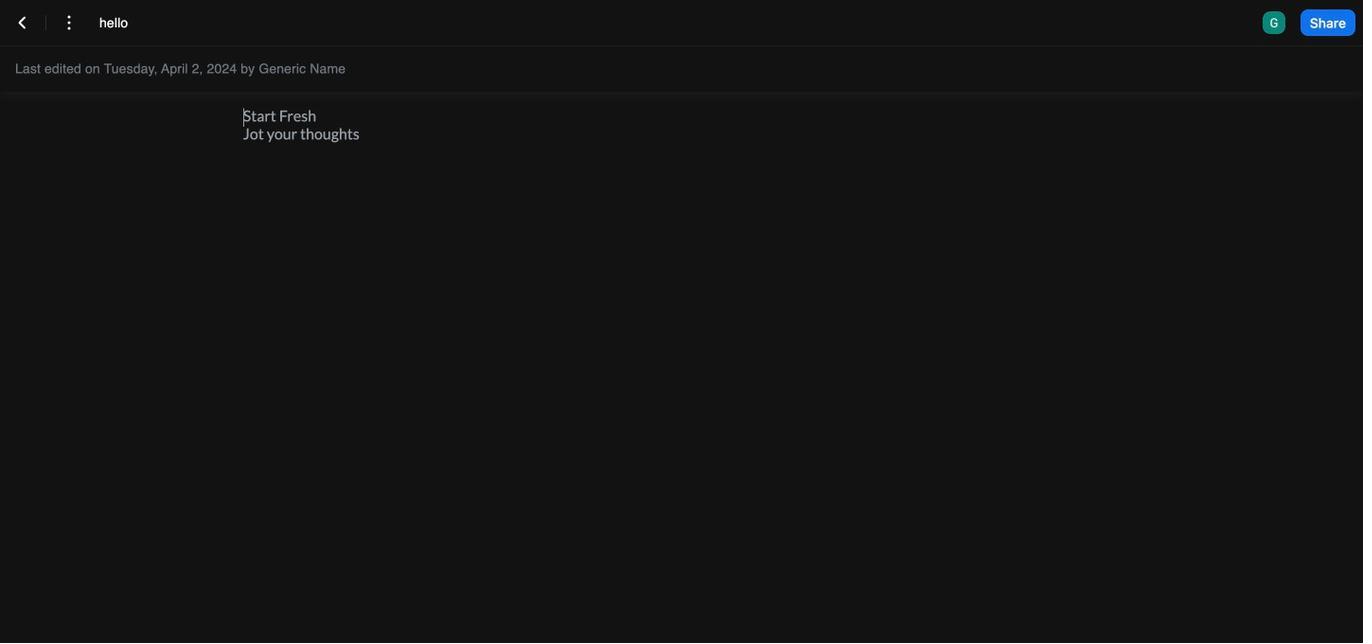 Task type: vqa. For each thing, say whether or not it's contained in the screenshot.
text box
yes



Task type: locate. For each thing, give the bounding box(es) containing it.
bold image
[[316, 58, 339, 80]]

all notes image
[[11, 11, 34, 34]]

more image
[[58, 11, 80, 34]]

None text field
[[99, 13, 151, 32]]



Task type: describe. For each thing, give the bounding box(es) containing it.
generic name image
[[1262, 11, 1285, 34]]



